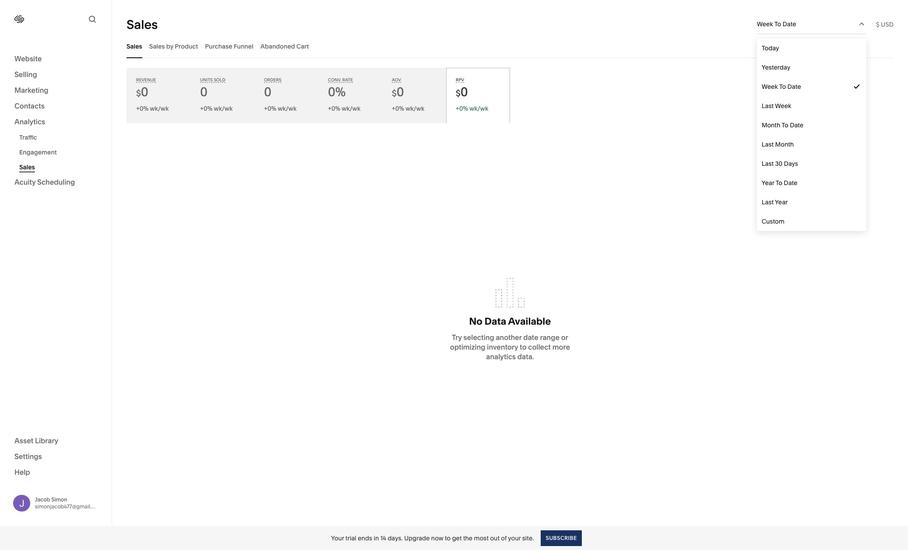 Task type: describe. For each thing, give the bounding box(es) containing it.
inventory
[[487, 343, 518, 352]]

range
[[540, 333, 560, 342]]

date inside week to date button
[[783, 20, 796, 28]]

simon
[[51, 497, 67, 503]]

product
[[175, 42, 198, 50]]

settings
[[14, 452, 42, 461]]

data.
[[518, 353, 534, 361]]

jacob
[[35, 497, 50, 503]]

now
[[431, 535, 444, 542]]

last 30 days
[[762, 160, 798, 168]]

1 vertical spatial week
[[762, 83, 778, 91]]

$ 0 for rpv
[[456, 85, 468, 99]]

funnel
[[234, 42, 253, 50]]

cart
[[296, 42, 309, 50]]

$ left the usd
[[876, 20, 880, 28]]

your
[[508, 535, 521, 542]]

in
[[374, 535, 379, 542]]

out
[[490, 535, 500, 542]]

traffic link
[[19, 130, 102, 145]]

wk/wk for revenue
[[150, 105, 169, 113]]

$ for aov
[[392, 88, 397, 99]]

traffic
[[19, 134, 37, 141]]

custom
[[762, 218, 785, 226]]

website link
[[14, 54, 97, 64]]

last for last week
[[762, 102, 774, 110]]

week to date inside button
[[757, 20, 796, 28]]

30
[[775, 160, 783, 168]]

help link
[[14, 467, 30, 477]]

units sold 0 0% wk/wk
[[200, 78, 233, 113]]

scheduling
[[37, 178, 75, 187]]

of
[[501, 535, 507, 542]]

website
[[14, 54, 42, 63]]

month to date
[[762, 121, 804, 129]]

conv.
[[328, 78, 341, 82]]

0 horizontal spatial year
[[762, 179, 775, 187]]

0 inside units sold 0 0% wk/wk
[[200, 85, 208, 99]]

yesterday
[[762, 64, 791, 71]]

rpv
[[456, 78, 464, 82]]

abandoned
[[260, 42, 295, 50]]

purchase funnel
[[205, 42, 253, 50]]

trial
[[346, 535, 356, 542]]

0% inside conv. rate 0%
[[328, 85, 346, 99]]

the
[[463, 535, 473, 542]]

orders 0 0% wk/wk
[[264, 78, 297, 113]]

to down 30
[[776, 179, 783, 187]]

1 vertical spatial year
[[775, 198, 788, 206]]

selecting
[[464, 333, 494, 342]]

selling
[[14, 70, 37, 79]]

purchase
[[205, 42, 232, 50]]

last for last year
[[762, 198, 774, 206]]

units
[[200, 78, 213, 82]]

to up the last month at top right
[[782, 121, 789, 129]]

engagement
[[19, 148, 57, 156]]

$ 0 for aov
[[392, 85, 404, 99]]

collect
[[528, 343, 551, 352]]

0% wk/wk for revenue
[[140, 105, 169, 113]]

available
[[508, 316, 551, 328]]

help
[[14, 468, 30, 477]]

data
[[485, 316, 506, 328]]

rate
[[342, 78, 353, 82]]

today
[[762, 44, 779, 52]]

ends
[[358, 535, 372, 542]]

0 for aov
[[397, 85, 404, 99]]

week to date button
[[757, 14, 867, 34]]

jacob simon simonjacob477@gmail.com
[[35, 497, 102, 510]]

most
[[474, 535, 489, 542]]

try
[[452, 333, 462, 342]]

abandoned cart
[[260, 42, 309, 50]]

last for last month
[[762, 141, 774, 148]]

0% wk/wk for aov
[[395, 105, 424, 113]]

your trial ends in 14 days. upgrade now to get the most out of your site.
[[331, 535, 534, 542]]

no data available
[[469, 316, 551, 328]]

asset
[[14, 436, 33, 445]]

revenue
[[136, 78, 156, 82]]

get
[[452, 535, 462, 542]]

0% down conv. rate 0%
[[331, 105, 340, 113]]

2 vertical spatial week
[[775, 102, 791, 110]]

settings link
[[14, 452, 97, 462]]

asset library
[[14, 436, 58, 445]]

date
[[523, 333, 539, 342]]

subscribe
[[546, 535, 577, 542]]

marketing link
[[14, 85, 97, 96]]

0% wk/wk for rpv
[[459, 105, 488, 113]]

abandoned cart button
[[260, 34, 309, 58]]

selling link
[[14, 70, 97, 80]]

1 vertical spatial month
[[775, 141, 794, 148]]

0% down revenue
[[140, 105, 149, 113]]

acuity scheduling link
[[14, 177, 97, 188]]

sales by product button
[[149, 34, 198, 58]]

last week
[[762, 102, 791, 110]]

engagement link
[[19, 145, 102, 160]]

0% inside the orders 0 0% wk/wk
[[268, 105, 276, 113]]

by
[[166, 42, 173, 50]]

1 vertical spatial week to date
[[762, 83, 801, 91]]



Task type: vqa. For each thing, say whether or not it's contained in the screenshot.


Task type: locate. For each thing, give the bounding box(es) containing it.
to left get
[[445, 535, 451, 542]]

sales inside button
[[149, 42, 165, 50]]

0% wk/wk down conv. rate 0%
[[331, 105, 361, 113]]

sales by product
[[149, 42, 198, 50]]

$ down rpv
[[456, 88, 461, 99]]

contacts
[[14, 102, 45, 110]]

last
[[762, 102, 774, 110], [762, 141, 774, 148], [762, 160, 774, 168], [762, 198, 774, 206]]

0% down the orders
[[268, 105, 276, 113]]

1 0% wk/wk from the left
[[140, 105, 169, 113]]

0 vertical spatial year
[[762, 179, 775, 187]]

6 wk/wk from the left
[[470, 105, 488, 113]]

to up last week
[[779, 83, 786, 91]]

analytics link
[[14, 117, 97, 127]]

month down last week
[[762, 121, 781, 129]]

sales link
[[19, 160, 102, 175]]

wk/wk for rpv
[[470, 105, 488, 113]]

0% down rpv
[[459, 105, 468, 113]]

1 0 from the left
[[141, 85, 148, 99]]

1 wk/wk from the left
[[150, 105, 169, 113]]

3 0 from the left
[[264, 85, 272, 99]]

0 vertical spatial week
[[757, 20, 773, 28]]

$ for revenue
[[136, 88, 141, 99]]

0% wk/wk down rpv
[[459, 105, 488, 113]]

0 vertical spatial to
[[520, 343, 527, 352]]

to inside button
[[775, 20, 781, 28]]

analytics
[[14, 117, 45, 126]]

0% wk/wk for conv. rate
[[331, 105, 361, 113]]

4 0 from the left
[[397, 85, 404, 99]]

0 down "aov"
[[397, 85, 404, 99]]

0% down conv.
[[328, 85, 346, 99]]

last left 30
[[762, 160, 774, 168]]

$ 0 down rpv
[[456, 85, 468, 99]]

month down month to date at right top
[[775, 141, 794, 148]]

0 down revenue
[[141, 85, 148, 99]]

4 wk/wk from the left
[[342, 105, 361, 113]]

sales button
[[127, 34, 142, 58]]

0% wk/wk down revenue
[[140, 105, 169, 113]]

or
[[561, 333, 568, 342]]

0 horizontal spatial to
[[445, 535, 451, 542]]

$ 0 down revenue
[[136, 85, 148, 99]]

purchase funnel button
[[205, 34, 253, 58]]

0 down the orders
[[264, 85, 272, 99]]

1 last from the top
[[762, 102, 774, 110]]

2 last from the top
[[762, 141, 774, 148]]

last up the last 30 days
[[762, 141, 774, 148]]

$ for rpv
[[456, 88, 461, 99]]

tab list containing sales
[[127, 34, 894, 58]]

year to date
[[762, 179, 798, 187]]

5 wk/wk from the left
[[406, 105, 424, 113]]

week to date up today
[[757, 20, 796, 28]]

week down yesterday
[[762, 83, 778, 91]]

year down year to date
[[775, 198, 788, 206]]

week to date
[[757, 20, 796, 28], [762, 83, 801, 91]]

to
[[775, 20, 781, 28], [779, 83, 786, 91], [782, 121, 789, 129], [776, 179, 783, 187]]

to up today
[[775, 20, 781, 28]]

week to date up last week
[[762, 83, 801, 91]]

$ down "aov"
[[392, 88, 397, 99]]

14
[[380, 535, 386, 542]]

3 $ 0 from the left
[[456, 85, 468, 99]]

$ 0 for revenue
[[136, 85, 148, 99]]

last up custom
[[762, 198, 774, 206]]

1 vertical spatial to
[[445, 535, 451, 542]]

analytics
[[486, 353, 516, 361]]

week inside button
[[757, 20, 773, 28]]

to for now
[[445, 535, 451, 542]]

wk/wk inside units sold 0 0% wk/wk
[[214, 105, 233, 113]]

another
[[496, 333, 522, 342]]

0% down "aov"
[[395, 105, 404, 113]]

days.
[[388, 535, 403, 542]]

asset library link
[[14, 436, 97, 446]]

$ down revenue
[[136, 88, 141, 99]]

acuity scheduling
[[14, 178, 75, 187]]

try selecting another date range or optimizing inventory to collect more analytics data.
[[450, 333, 570, 361]]

wk/wk
[[150, 105, 169, 113], [214, 105, 233, 113], [278, 105, 297, 113], [342, 105, 361, 113], [406, 105, 424, 113], [470, 105, 488, 113]]

more
[[553, 343, 570, 352]]

2 0 from the left
[[200, 85, 208, 99]]

2 $ 0 from the left
[[392, 85, 404, 99]]

0 for rpv
[[461, 85, 468, 99]]

last year
[[762, 198, 788, 206]]

month
[[762, 121, 781, 129], [775, 141, 794, 148]]

0% inside units sold 0 0% wk/wk
[[204, 105, 212, 113]]

week up month to date at right top
[[775, 102, 791, 110]]

3 wk/wk from the left
[[278, 105, 297, 113]]

sales
[[127, 17, 158, 32], [127, 42, 142, 50], [149, 42, 165, 50], [19, 163, 35, 171]]

0 down units
[[200, 85, 208, 99]]

last month
[[762, 141, 794, 148]]

marketing
[[14, 86, 48, 95]]

simonjacob477@gmail.com
[[35, 504, 102, 510]]

0 down rpv
[[461, 85, 468, 99]]

to inside try selecting another date range or optimizing inventory to collect more analytics data.
[[520, 343, 527, 352]]

4 0% wk/wk from the left
[[459, 105, 488, 113]]

orders
[[264, 78, 281, 82]]

wk/wk for conv. rate
[[342, 105, 361, 113]]

1 horizontal spatial $ 0
[[392, 85, 404, 99]]

week up today
[[757, 20, 773, 28]]

0
[[141, 85, 148, 99], [200, 85, 208, 99], [264, 85, 272, 99], [397, 85, 404, 99], [461, 85, 468, 99]]

to
[[520, 343, 527, 352], [445, 535, 451, 542]]

to up data.
[[520, 343, 527, 352]]

last up month to date at right top
[[762, 102, 774, 110]]

$ usd
[[876, 20, 894, 28]]

0%
[[328, 85, 346, 99], [140, 105, 149, 113], [204, 105, 212, 113], [268, 105, 276, 113], [331, 105, 340, 113], [395, 105, 404, 113], [459, 105, 468, 113]]

year up the last year
[[762, 179, 775, 187]]

tab list
[[127, 34, 894, 58]]

2 wk/wk from the left
[[214, 105, 233, 113]]

3 0% wk/wk from the left
[[395, 105, 424, 113]]

subscribe button
[[541, 531, 582, 546]]

0% wk/wk down "aov"
[[395, 105, 424, 113]]

your
[[331, 535, 344, 542]]

2 horizontal spatial $ 0
[[456, 85, 468, 99]]

last for last 30 days
[[762, 160, 774, 168]]

5 0 from the left
[[461, 85, 468, 99]]

wk/wk for aov
[[406, 105, 424, 113]]

0 horizontal spatial $ 0
[[136, 85, 148, 99]]

contacts link
[[14, 101, 97, 112]]

upgrade
[[404, 535, 430, 542]]

0 vertical spatial month
[[762, 121, 781, 129]]

0% down units
[[204, 105, 212, 113]]

no
[[469, 316, 483, 328]]

1 $ 0 from the left
[[136, 85, 148, 99]]

library
[[35, 436, 58, 445]]

optimizing
[[450, 343, 486, 352]]

to for inventory
[[520, 343, 527, 352]]

days
[[784, 160, 798, 168]]

$ 0 down "aov"
[[392, 85, 404, 99]]

$ 0
[[136, 85, 148, 99], [392, 85, 404, 99], [456, 85, 468, 99]]

conv. rate 0%
[[328, 78, 353, 99]]

0 inside the orders 0 0% wk/wk
[[264, 85, 272, 99]]

usd
[[881, 20, 894, 28]]

sold
[[214, 78, 225, 82]]

0 vertical spatial week to date
[[757, 20, 796, 28]]

acuity
[[14, 178, 36, 187]]

wk/wk inside the orders 0 0% wk/wk
[[278, 105, 297, 113]]

1 horizontal spatial year
[[775, 198, 788, 206]]

0 for revenue
[[141, 85, 148, 99]]

1 horizontal spatial to
[[520, 343, 527, 352]]

date
[[783, 20, 796, 28], [788, 83, 801, 91], [790, 121, 804, 129], [784, 179, 798, 187]]

2 0% wk/wk from the left
[[331, 105, 361, 113]]

4 last from the top
[[762, 198, 774, 206]]

$
[[876, 20, 880, 28], [136, 88, 141, 99], [392, 88, 397, 99], [456, 88, 461, 99]]

3 last from the top
[[762, 160, 774, 168]]

site.
[[522, 535, 534, 542]]

aov
[[392, 78, 401, 82]]



